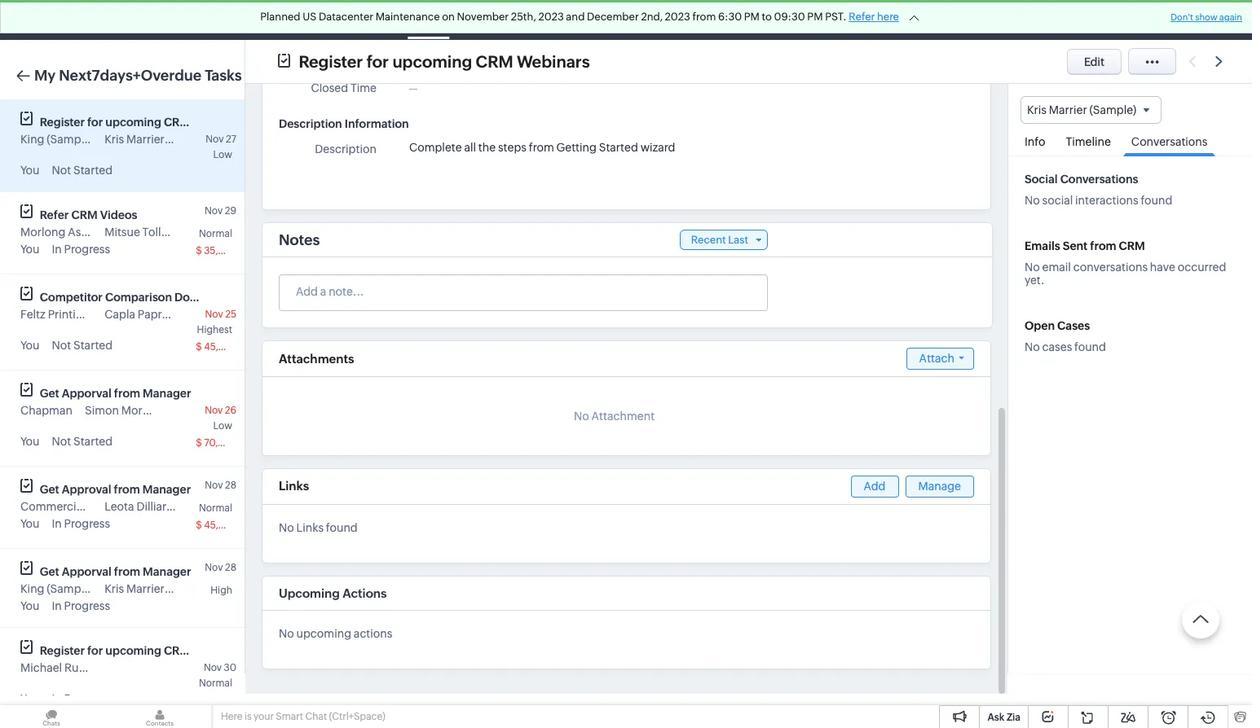 Task type: describe. For each thing, give the bounding box(es) containing it.
deals link
[[346, 0, 401, 40]]

tollner
[[142, 226, 179, 239]]

attachment
[[591, 410, 655, 423]]

simon
[[85, 404, 119, 417]]

kris marrier (sample) for register for upcoming crm webinars
[[105, 133, 214, 146]]

king for get apporval from manager
[[20, 583, 44, 596]]

associates
[[68, 226, 125, 239]]

no inside open cases no cases found
[[1025, 341, 1040, 354]]

dilliard
[[136, 501, 173, 514]]

register for upcoming crm webinars nov 30
[[40, 645, 244, 674]]

press
[[88, 501, 116, 514]]

25th,
[[511, 11, 536, 23]]

calls
[[544, 13, 570, 26]]

conversations link
[[1123, 124, 1216, 157]]

for for register for upcoming crm webinars nov 30
[[87, 645, 103, 658]]

in for commercial
[[52, 518, 62, 531]]

search element
[[1005, 0, 1039, 40]]

in for morlong
[[52, 243, 62, 256]]

trial
[[921, 7, 942, 20]]

manager for get approval from manager
[[143, 483, 191, 497]]

register for register for upcoming crm webinars
[[299, 52, 363, 71]]

here
[[877, 11, 899, 23]]

26
[[225, 405, 236, 417]]

nov inside competitor comparison document nov 25
[[205, 309, 223, 320]]

progress for press
[[64, 518, 110, 531]]

1 pm from the left
[[744, 11, 760, 23]]

28 for leota dilliard (sample)
[[225, 480, 236, 492]]

crm for register for upcoming crm webinars
[[476, 52, 513, 71]]

profile image
[[1169, 0, 1215, 40]]

accounts link
[[269, 0, 346, 40]]

nov left 29
[[205, 205, 223, 217]]

videos
[[100, 209, 137, 222]]

is
[[244, 712, 252, 723]]

1 you from the top
[[20, 164, 40, 177]]

simon morasca (sample)
[[85, 404, 216, 417]]

datacenter
[[319, 11, 373, 23]]

4 you from the top
[[20, 435, 40, 448]]

projects link
[[722, 0, 791, 40]]

get apporval from manager
[[40, 566, 191, 579]]

not for printing
[[52, 339, 71, 352]]

started left wizard
[[599, 141, 638, 154]]

add link
[[851, 476, 899, 498]]

30
[[224, 663, 236, 674]]

description information
[[279, 117, 409, 130]]

0 horizontal spatial found
[[326, 522, 358, 535]]

no links found
[[279, 522, 358, 535]]

conversations inside social conversations no social interactions found
[[1060, 173, 1138, 186]]

1 vertical spatial refer
[[40, 209, 69, 222]]

conversations
[[1073, 261, 1148, 274]]

previous record image
[[1189, 56, 1196, 67]]

2 2023 from the left
[[665, 11, 690, 23]]

upcoming for register for upcoming crm webinars
[[392, 52, 472, 71]]

pst.
[[825, 11, 847, 23]]

nov inside register for upcoming crm webinars nov 30
[[204, 663, 222, 674]]

my
[[34, 67, 56, 84]]

nov 28 for kris marrier (sample)
[[205, 563, 236, 574]]

create menu image
[[965, 0, 1005, 40]]

paprocki
[[138, 308, 184, 321]]

no left attachment
[[574, 410, 589, 423]]

4 in progress from the top
[[52, 693, 110, 706]]

next7days+overdue
[[59, 67, 202, 84]]

not for (sample)
[[52, 164, 71, 177]]

3 you from the top
[[20, 339, 40, 352]]

kris marrier (sample) for get apporval from manager
[[105, 583, 214, 596]]

interactions
[[1075, 194, 1139, 207]]

0 vertical spatial conversations
[[1131, 135, 1208, 149]]

(sample) inside field
[[1090, 104, 1137, 117]]

kris inside kris marrier (sample) field
[[1027, 104, 1047, 117]]

from for get apporval from manager nov 26
[[114, 387, 140, 400]]

morlong
[[20, 226, 65, 239]]

actions
[[354, 628, 392, 641]]

highest
[[197, 324, 232, 336]]

capla paprocki (sample)
[[105, 308, 233, 321]]

crm up my
[[39, 11, 72, 29]]

from right steps
[[529, 141, 554, 154]]

competitor comparison document nov 25
[[40, 291, 236, 320]]

closed
[[311, 82, 348, 95]]

$ for dilliard
[[196, 520, 202, 532]]

don't show again link
[[1171, 12, 1242, 22]]

Kris Marrier (Sample) field
[[1021, 96, 1162, 124]]

upcoming actions
[[279, 587, 387, 601]]

morasca
[[121, 404, 167, 417]]

0 vertical spatial links
[[279, 479, 309, 493]]

2 pm from the left
[[807, 11, 823, 23]]

1 horizontal spatial refer
[[849, 11, 875, 23]]

low for kris marrier (sample)
[[213, 149, 232, 161]]

progress for (sample)
[[64, 600, 110, 613]]

maintenance
[[376, 11, 440, 23]]

emails
[[1025, 240, 1060, 253]]

apporval for get apporval from manager nov 26
[[62, 387, 112, 400]]

next record image
[[1216, 56, 1226, 67]]

found inside social conversations no social interactions found
[[1141, 194, 1173, 207]]

us
[[303, 11, 317, 23]]

from for get approval from manager
[[114, 483, 140, 497]]

show
[[1195, 12, 1218, 22]]

steps
[[498, 141, 527, 154]]

leota dilliard (sample)
[[105, 501, 223, 514]]

crm for register for upcoming crm webinars nov 30
[[164, 645, 190, 658]]

not started for printing
[[52, 339, 113, 352]]

70,000.00
[[204, 438, 253, 449]]

marketplace element
[[1103, 0, 1136, 40]]

competitor
[[40, 291, 103, 304]]

45,000.00 for leota dilliard (sample)
[[204, 520, 254, 532]]

getting
[[556, 141, 597, 154]]

no inside emails sent from crm no email conversations have occurred yet.
[[1025, 261, 1040, 274]]

kris for get apporval from manager
[[105, 583, 124, 596]]

started for register for upcoming crm webinars
[[73, 164, 113, 177]]

normal for mitsue tollner (sample)
[[199, 228, 232, 240]]

recent
[[691, 234, 726, 246]]

$ for tollner
[[196, 245, 202, 257]]

projects
[[735, 13, 778, 26]]

planned us datacenter maintenance on november 25th, 2023 and december 2nd, 2023 from 6:30 pm to 09:30 pm pst. refer here
[[260, 11, 899, 23]]

add
[[864, 480, 886, 493]]

nov inside get apporval from manager nov 26
[[205, 405, 223, 417]]

no attachment
[[574, 410, 655, 423]]

started for competitor comparison document
[[73, 339, 113, 352]]

ask zia
[[988, 713, 1021, 724]]

open
[[1025, 320, 1055, 333]]

no upcoming actions
[[279, 628, 392, 641]]

chat
[[305, 712, 327, 723]]

here
[[221, 712, 243, 723]]

35,000.00
[[204, 245, 254, 257]]

apporval for get apporval from manager
[[62, 566, 112, 579]]

5 you from the top
[[20, 518, 40, 531]]

reports
[[596, 13, 638, 26]]

feltz
[[20, 308, 45, 321]]

for for register for upcoming crm webinars nov 27
[[87, 116, 103, 129]]

king (sample) for in
[[20, 583, 94, 596]]

timeline
[[1066, 135, 1111, 149]]

edit button
[[1067, 49, 1122, 75]]

email
[[1042, 261, 1071, 274]]

king for register for upcoming crm webinars
[[20, 133, 44, 146]]

printing
[[48, 308, 90, 321]]

deals
[[359, 13, 388, 26]]

info link
[[1017, 124, 1054, 156]]

your
[[254, 712, 274, 723]]

and
[[566, 11, 585, 23]]

webinars for register for upcoming crm webinars nov 27
[[192, 116, 244, 129]]

upgrade
[[881, 20, 928, 32]]

approval
[[62, 483, 111, 497]]

6 you from the top
[[20, 600, 40, 613]]

reports link
[[583, 0, 651, 40]]

$ 35,000.00
[[196, 245, 254, 257]]



Task type: locate. For each thing, give the bounding box(es) containing it.
nov up high
[[205, 563, 223, 574]]

kris down get apporval from manager
[[105, 583, 124, 596]]

links up "upcoming"
[[296, 522, 324, 535]]

3 $ from the top
[[196, 438, 202, 449]]

crm for emails sent from crm no email conversations have occurred yet.
[[1119, 240, 1145, 253]]

meetings
[[469, 13, 518, 26]]

contacts image
[[108, 706, 211, 729]]

not started
[[52, 164, 113, 177], [52, 339, 113, 352], [52, 435, 113, 448]]

found right interactions
[[1141, 194, 1173, 207]]

0 vertical spatial webinars
[[517, 52, 590, 71]]

1 in progress from the top
[[52, 243, 110, 256]]

low up $ 70,000.00
[[213, 421, 232, 432]]

marrier up timeline 'link'
[[1049, 104, 1087, 117]]

1 get from the top
[[40, 387, 59, 400]]

enterprise-
[[867, 7, 921, 20]]

no down "upcoming"
[[279, 628, 294, 641]]

found up the upcoming actions
[[326, 522, 358, 535]]

2 king from the top
[[20, 583, 44, 596]]

1 normal from the top
[[199, 228, 232, 240]]

attachments
[[279, 352, 354, 366]]

1 horizontal spatial pm
[[807, 11, 823, 23]]

$ for morasca
[[196, 438, 202, 449]]

commercial
[[20, 501, 85, 514]]

low for simon morasca (sample)
[[213, 421, 232, 432]]

7 you from the top
[[20, 693, 40, 706]]

information
[[345, 117, 409, 130]]

social conversations no social interactions found
[[1025, 173, 1173, 207]]

1 vertical spatial get
[[40, 483, 59, 497]]

$ 45,000.00 down leota dilliard (sample)
[[196, 520, 254, 532]]

1 $ 45,000.00 from the top
[[196, 342, 254, 353]]

get up commercial
[[40, 483, 59, 497]]

nov 28 down $ 70,000.00
[[205, 480, 236, 492]]

nov left 27 on the left of page
[[206, 134, 224, 145]]

from down "leota"
[[114, 566, 140, 579]]

sent
[[1063, 240, 1088, 253]]

0 horizontal spatial refer
[[40, 209, 69, 222]]

capla
[[105, 308, 135, 321]]

0 horizontal spatial pm
[[744, 11, 760, 23]]

get apporval from manager nov 26
[[40, 387, 236, 417]]

in progress down 'commercial press'
[[52, 518, 110, 531]]

king up michael
[[20, 583, 44, 596]]

0 horizontal spatial tasks
[[205, 67, 242, 84]]

description down description information
[[315, 143, 377, 156]]

3 in from the top
[[52, 600, 62, 613]]

1 $ from the top
[[196, 245, 202, 257]]

leota
[[105, 501, 134, 514]]

marrier for get apporval from manager
[[126, 583, 165, 596]]

november
[[457, 11, 509, 23]]

$ 45,000.00 down highest
[[196, 342, 254, 353]]

09:30
[[774, 11, 805, 23]]

you down michael
[[20, 693, 40, 706]]

planned
[[260, 11, 300, 23]]

1 vertical spatial 28
[[225, 563, 236, 574]]

get for get approval from manager
[[40, 483, 59, 497]]

marrier down get apporval from manager
[[126, 583, 165, 596]]

$ 45,000.00 for leota dilliard (sample)
[[196, 520, 254, 532]]

2 nov 28 from the top
[[205, 563, 236, 574]]

kris marrier (sample) inside field
[[1027, 104, 1137, 117]]

nov 28 up high
[[205, 563, 236, 574]]

28 for kris marrier (sample)
[[225, 563, 236, 574]]

crm inside register for upcoming crm webinars nov 27
[[164, 116, 190, 129]]

meetings link
[[456, 0, 531, 40]]

for for register for upcoming crm webinars
[[367, 52, 389, 71]]

normal right dilliard
[[199, 503, 232, 514]]

normal for leota dilliard (sample)
[[199, 503, 232, 514]]

$ down highest
[[196, 342, 202, 353]]

1 vertical spatial 45,000.00
[[204, 520, 254, 532]]

2 $ 45,000.00 from the top
[[196, 520, 254, 532]]

25
[[225, 309, 236, 320]]

1 vertical spatial tasks
[[205, 67, 242, 84]]

2 $ from the top
[[196, 342, 202, 353]]

1 vertical spatial apporval
[[62, 566, 112, 579]]

pm left to on the top right of page
[[744, 11, 760, 23]]

michael
[[20, 662, 62, 675]]

started
[[599, 141, 638, 154], [73, 164, 113, 177], [73, 339, 113, 352], [73, 435, 113, 448]]

1 vertical spatial not started
[[52, 339, 113, 352]]

0 vertical spatial nov 28
[[205, 480, 236, 492]]

in progress down ruta
[[52, 693, 110, 706]]

2 vertical spatial webinars
[[192, 645, 244, 658]]

normal
[[199, 228, 232, 240], [199, 503, 232, 514], [199, 678, 232, 690]]

45,000.00 down highest
[[204, 342, 254, 353]]

nov 28 for leota dilliard (sample)
[[205, 480, 236, 492]]

1 horizontal spatial found
[[1075, 341, 1106, 354]]

tasks up 27 on the left of page
[[205, 67, 242, 84]]

register up ruta
[[40, 645, 85, 658]]

2 vertical spatial kris
[[105, 583, 124, 596]]

0 vertical spatial king
[[20, 133, 44, 146]]

1 vertical spatial kris
[[105, 133, 124, 146]]

2 vertical spatial not started
[[52, 435, 113, 448]]

0 vertical spatial not
[[52, 164, 71, 177]]

2023 right 2nd,
[[665, 11, 690, 23]]

45,000.00 up high
[[204, 520, 254, 532]]

get inside get apporval from manager nov 26
[[40, 387, 59, 400]]

for down next7days+overdue
[[87, 116, 103, 129]]

upcoming down next7days+overdue
[[105, 116, 161, 129]]

started for get apporval from manager
[[73, 435, 113, 448]]

king (sample)
[[20, 133, 94, 146], [20, 583, 94, 596]]

refer here link
[[849, 11, 899, 23]]

occurred
[[1178, 261, 1226, 274]]

my next7days+overdue tasks
[[34, 67, 242, 84]]

you down feltz
[[20, 339, 40, 352]]

from up "leota"
[[114, 483, 140, 497]]

1 vertical spatial for
[[87, 116, 103, 129]]

accounts
[[282, 13, 333, 26]]

1 vertical spatial register
[[40, 116, 85, 129]]

cases
[[1042, 341, 1072, 354]]

1 vertical spatial conversations
[[1060, 173, 1138, 186]]

apporval inside get apporval from manager nov 26
[[62, 387, 112, 400]]

document
[[175, 291, 232, 304]]

apporval up simon
[[62, 387, 112, 400]]

0 horizontal spatial 2023
[[538, 11, 564, 23]]

in down morlong
[[52, 243, 62, 256]]

0 vertical spatial $ 45,000.00
[[196, 342, 254, 353]]

3 normal from the top
[[199, 678, 232, 690]]

2 in progress from the top
[[52, 518, 110, 531]]

open cases no cases found
[[1025, 320, 1106, 354]]

register down my
[[40, 116, 85, 129]]

tasks up 'register for upcoming crm webinars'
[[414, 13, 443, 26]]

from up morasca at the left bottom of the page
[[114, 387, 140, 400]]

2 in from the top
[[52, 518, 62, 531]]

2 horizontal spatial found
[[1141, 194, 1173, 207]]

in progress down get apporval from manager
[[52, 600, 110, 613]]

1 vertical spatial not
[[52, 339, 71, 352]]

found down cases
[[1075, 341, 1106, 354]]

29
[[225, 205, 236, 217]]

kris for register for upcoming crm webinars
[[105, 133, 124, 146]]

manager inside get apporval from manager nov 26
[[143, 387, 191, 400]]

conversations up interactions
[[1060, 173, 1138, 186]]

crm down my next7days+overdue tasks
[[164, 116, 190, 129]]

recent last
[[691, 234, 748, 246]]

1 not started from the top
[[52, 164, 113, 177]]

description for description information
[[279, 117, 342, 130]]

28 up high
[[225, 563, 236, 574]]

1 vertical spatial found
[[1075, 341, 1106, 354]]

1 king from the top
[[20, 133, 44, 146]]

1 vertical spatial king
[[20, 583, 44, 596]]

from
[[693, 11, 716, 23], [529, 141, 554, 154], [1090, 240, 1117, 253], [114, 387, 140, 400], [114, 483, 140, 497], [114, 566, 140, 579]]

2 28 from the top
[[225, 563, 236, 574]]

4 in from the top
[[52, 693, 62, 706]]

no down social
[[1025, 194, 1040, 207]]

attach
[[919, 352, 955, 365]]

2 vertical spatial get
[[40, 566, 59, 579]]

nov 28
[[205, 480, 236, 492], [205, 563, 236, 574]]

2 king (sample) from the top
[[20, 583, 94, 596]]

$
[[196, 245, 202, 257], [196, 342, 202, 353], [196, 438, 202, 449], [196, 520, 202, 532]]

apporval down press
[[62, 566, 112, 579]]

webinars inside register for upcoming crm webinars nov 30
[[192, 645, 244, 658]]

services
[[664, 13, 709, 26]]

upcoming up michael ruta (sample) normal
[[105, 645, 161, 658]]

0 vertical spatial register
[[299, 52, 363, 71]]

not started for (sample)
[[52, 164, 113, 177]]

no down open at the right top
[[1025, 341, 1040, 354]]

0 vertical spatial for
[[367, 52, 389, 71]]

chats image
[[0, 706, 103, 729]]

ask
[[988, 713, 1005, 724]]

1 apporval from the top
[[62, 387, 112, 400]]

refer crm videos
[[40, 209, 137, 222]]

smart
[[276, 712, 303, 723]]

for inside register for upcoming crm webinars nov 27
[[87, 116, 103, 129]]

1 low from the top
[[213, 149, 232, 161]]

low
[[213, 149, 232, 161], [213, 421, 232, 432]]

signals element
[[1039, 0, 1070, 40]]

upcoming inside register for upcoming crm webinars nov 30
[[105, 645, 161, 658]]

1 vertical spatial normal
[[199, 503, 232, 514]]

crm up associates
[[71, 209, 98, 222]]

1 vertical spatial webinars
[[192, 116, 244, 129]]

2 get from the top
[[40, 483, 59, 497]]

3 get from the top
[[40, 566, 59, 579]]

0 vertical spatial not started
[[52, 164, 113, 177]]

kris up info "link"
[[1027, 104, 1047, 117]]

2 not started from the top
[[52, 339, 113, 352]]

2 you from the top
[[20, 243, 40, 256]]

emails sent from crm no email conversations have occurred yet.
[[1025, 240, 1226, 287]]

0 vertical spatial 28
[[225, 480, 236, 492]]

get for get apporval from manager
[[40, 566, 59, 579]]

started up refer crm videos
[[73, 164, 113, 177]]

kris marrier (sample) down get apporval from manager
[[105, 583, 214, 596]]

progress down get apporval from manager
[[64, 600, 110, 613]]

0 vertical spatial low
[[213, 149, 232, 161]]

2 vertical spatial marrier
[[126, 583, 165, 596]]

normal inside michael ruta (sample) normal
[[199, 678, 232, 690]]

1 vertical spatial marrier
[[126, 133, 165, 146]]

progress down associates
[[64, 243, 110, 256]]

2 normal from the top
[[199, 503, 232, 514]]

not up refer crm videos
[[52, 164, 71, 177]]

upcoming for register for upcoming crm webinars nov 27
[[105, 116, 161, 129]]

edit
[[1084, 55, 1105, 68]]

1 vertical spatial nov 28
[[205, 563, 236, 574]]

1 in from the top
[[52, 243, 62, 256]]

progress down ruta
[[64, 693, 110, 706]]

no
[[1025, 194, 1040, 207], [1025, 261, 1040, 274], [1025, 341, 1040, 354], [574, 410, 589, 423], [279, 522, 294, 535], [279, 628, 294, 641]]

2 progress from the top
[[64, 518, 110, 531]]

progress for associates
[[64, 243, 110, 256]]

2 vertical spatial manager
[[143, 566, 191, 579]]

not down printing
[[52, 339, 71, 352]]

1 horizontal spatial 2023
[[665, 11, 690, 23]]

2 vertical spatial not
[[52, 435, 71, 448]]

description for description
[[315, 143, 377, 156]]

register for register for upcoming crm webinars nov 27
[[40, 116, 85, 129]]

from for emails sent from crm no email conversations have occurred yet.
[[1090, 240, 1117, 253]]

2 45,000.00 from the top
[[204, 520, 254, 532]]

2 vertical spatial normal
[[199, 678, 232, 690]]

upcoming for register for upcoming crm webinars nov 30
[[105, 645, 161, 658]]

crm inside emails sent from crm no email conversations have occurred yet.
[[1119, 240, 1145, 253]]

1 28 from the top
[[225, 480, 236, 492]]

4 progress from the top
[[64, 693, 110, 706]]

started down simon
[[73, 435, 113, 448]]

services link
[[651, 0, 722, 40]]

register for upcoming crm webinars nov 27
[[40, 116, 244, 145]]

wizard
[[641, 141, 675, 154]]

1 progress from the top
[[64, 243, 110, 256]]

description down "closed"
[[279, 117, 342, 130]]

marrier inside field
[[1049, 104, 1087, 117]]

register up "closed"
[[299, 52, 363, 71]]

webinars for register for upcoming crm webinars
[[517, 52, 590, 71]]

from for get apporval from manager
[[114, 566, 140, 579]]

webinars inside register for upcoming crm webinars nov 27
[[192, 116, 244, 129]]

king (sample) down my
[[20, 133, 94, 146]]

you up michael
[[20, 600, 40, 613]]

1 horizontal spatial tasks
[[414, 13, 443, 26]]

timeline link
[[1058, 124, 1119, 156]]

from inside get apporval from manager nov 26
[[114, 387, 140, 400]]

3 not from the top
[[52, 435, 71, 448]]

2 vertical spatial for
[[87, 645, 103, 658]]

$ 45,000.00 for capla paprocki (sample)
[[196, 342, 254, 353]]

1 vertical spatial manager
[[143, 483, 191, 497]]

$ for paprocki
[[196, 342, 202, 353]]

manager for get apporval from manager nov 26
[[143, 387, 191, 400]]

1 nov 28 from the top
[[205, 480, 236, 492]]

manage
[[918, 480, 961, 493]]

from left 6:30
[[693, 11, 716, 23]]

crm for register for upcoming crm webinars nov 27
[[164, 116, 190, 129]]

setup element
[[1136, 0, 1169, 40]]

1 not from the top
[[52, 164, 71, 177]]

marrier down my next7days+overdue tasks
[[126, 133, 165, 146]]

in up michael
[[52, 600, 62, 613]]

1 king (sample) from the top
[[20, 133, 94, 146]]

2 vertical spatial kris marrier (sample)
[[105, 583, 214, 596]]

3 in progress from the top
[[52, 600, 110, 613]]

from inside emails sent from crm no email conversations have occurred yet.
[[1090, 240, 1117, 253]]

manager up leota dilliard (sample)
[[143, 483, 191, 497]]

pm
[[744, 11, 760, 23], [807, 11, 823, 23]]

upcoming
[[392, 52, 472, 71], [105, 116, 161, 129], [296, 628, 351, 641], [105, 645, 161, 658]]

upcoming
[[279, 587, 340, 601]]

mitsue
[[105, 226, 140, 239]]

you up morlong
[[20, 164, 40, 177]]

not started down feltz printing service
[[52, 339, 113, 352]]

ruta
[[64, 662, 89, 675]]

found inside open cases no cases found
[[1075, 341, 1106, 354]]

2 vertical spatial register
[[40, 645, 85, 658]]

(ctrl+space)
[[329, 712, 385, 723]]

0 vertical spatial description
[[279, 117, 342, 130]]

get for get apporval from manager nov 26
[[40, 387, 59, 400]]

to
[[762, 11, 772, 23]]

1 vertical spatial kris marrier (sample)
[[105, 133, 214, 146]]

in progress for associates
[[52, 243, 110, 256]]

last
[[728, 234, 748, 246]]

0 vertical spatial 45,000.00
[[204, 342, 254, 353]]

no inside social conversations no social interactions found
[[1025, 194, 1040, 207]]

kris marrier (sample) up timeline 'link'
[[1027, 104, 1137, 117]]

links
[[279, 479, 309, 493], [296, 522, 324, 535]]

0 vertical spatial normal
[[199, 228, 232, 240]]

here is your smart chat (ctrl+space)
[[221, 712, 385, 723]]

28 down 70,000.00
[[225, 480, 236, 492]]

45,000.00 for capla paprocki (sample)
[[204, 342, 254, 353]]

2023
[[538, 11, 564, 23], [665, 11, 690, 23]]

0 vertical spatial found
[[1141, 194, 1173, 207]]

Add a note... field
[[280, 284, 766, 300]]

2 vertical spatial found
[[326, 522, 358, 535]]

2 low from the top
[[213, 421, 232, 432]]

manager for get apporval from manager
[[143, 566, 191, 579]]

commercial press
[[20, 501, 116, 514]]

1 45,000.00 from the top
[[204, 342, 254, 353]]

$ left 70,000.00
[[196, 438, 202, 449]]

2 not from the top
[[52, 339, 71, 352]]

not down "chapman"
[[52, 435, 71, 448]]

nov inside register for upcoming crm webinars nov 27
[[206, 134, 224, 145]]

webinars up 27 on the left of page
[[192, 116, 244, 129]]

started down feltz printing service
[[73, 339, 113, 352]]

enterprise-trial upgrade
[[867, 7, 942, 32]]

register inside register for upcoming crm webinars nov 30
[[40, 645, 85, 658]]

0 vertical spatial refer
[[849, 11, 875, 23]]

register for register for upcoming crm webinars nov 30
[[40, 645, 85, 658]]

social
[[1042, 194, 1073, 207]]

get down commercial
[[40, 566, 59, 579]]

for up time on the top of the page
[[367, 52, 389, 71]]

you down "chapman"
[[20, 435, 40, 448]]

no up "upcoming"
[[279, 522, 294, 535]]

morlong associates
[[20, 226, 125, 239]]

king (sample) for not
[[20, 133, 94, 146]]

for up ruta
[[87, 645, 103, 658]]

3 progress from the top
[[64, 600, 110, 613]]

0 vertical spatial get
[[40, 387, 59, 400]]

marrier for register for upcoming crm webinars
[[126, 133, 165, 146]]

normal up the $ 35,000.00 at the left top of the page
[[199, 228, 232, 240]]

progress down press
[[64, 518, 110, 531]]

pm left pst.
[[807, 11, 823, 23]]

nov
[[206, 134, 224, 145], [205, 205, 223, 217], [205, 309, 223, 320], [205, 405, 223, 417], [205, 480, 223, 492], [205, 563, 223, 574], [204, 663, 222, 674]]

0 vertical spatial manager
[[143, 387, 191, 400]]

upcoming inside register for upcoming crm webinars nov 27
[[105, 116, 161, 129]]

in progress for press
[[52, 518, 110, 531]]

4 $ from the top
[[196, 520, 202, 532]]

in down commercial
[[52, 518, 62, 531]]

1 vertical spatial links
[[296, 522, 324, 535]]

1 2023 from the left
[[538, 11, 564, 23]]

don't show again
[[1171, 12, 1242, 22]]

links up no links found
[[279, 479, 309, 493]]

1 vertical spatial king (sample)
[[20, 583, 94, 596]]

28
[[225, 480, 236, 492], [225, 563, 236, 574]]

webinars down calls "link"
[[517, 52, 590, 71]]

refer up morlong
[[40, 209, 69, 222]]

in progress for (sample)
[[52, 600, 110, 613]]

in for king
[[52, 600, 62, 613]]

0 vertical spatial king (sample)
[[20, 133, 94, 146]]

low down 27 on the left of page
[[213, 149, 232, 161]]

upcoming down the upcoming actions
[[296, 628, 351, 641]]

1 vertical spatial $ 45,000.00
[[196, 520, 254, 532]]

crm inside register for upcoming crm webinars nov 30
[[164, 645, 190, 658]]

refer right pst.
[[849, 11, 875, 23]]

nov down $ 70,000.00
[[205, 480, 223, 492]]

(sample) inside michael ruta (sample) normal
[[91, 662, 138, 675]]

on
[[442, 11, 455, 23]]

0 vertical spatial tasks
[[414, 13, 443, 26]]

3 not started from the top
[[52, 435, 113, 448]]

webinars for register for upcoming crm webinars nov 30
[[192, 645, 244, 658]]

0 vertical spatial kris
[[1027, 104, 1047, 117]]

for inside register for upcoming crm webinars nov 30
[[87, 645, 103, 658]]

0 vertical spatial marrier
[[1049, 104, 1087, 117]]

nov left 30
[[204, 663, 222, 674]]

kris down next7days+overdue
[[105, 133, 124, 146]]

no down emails
[[1025, 261, 1040, 274]]

0 vertical spatial apporval
[[62, 387, 112, 400]]

27
[[226, 134, 236, 145]]

december
[[587, 11, 639, 23]]

the
[[478, 141, 496, 154]]

1 vertical spatial description
[[315, 143, 377, 156]]

complete
[[409, 141, 462, 154]]

2 apporval from the top
[[62, 566, 112, 579]]

webinars up 30
[[192, 645, 244, 658]]

0 vertical spatial kris marrier (sample)
[[1027, 104, 1137, 117]]

register inside register for upcoming crm webinars nov 27
[[40, 116, 85, 129]]

closed time
[[311, 82, 377, 95]]

1 vertical spatial low
[[213, 421, 232, 432]]

crm down meetings
[[476, 52, 513, 71]]

register
[[299, 52, 363, 71], [40, 116, 85, 129], [40, 645, 85, 658]]

you down commercial
[[20, 518, 40, 531]]



Task type: vqa. For each thing, say whether or not it's contained in the screenshot.


